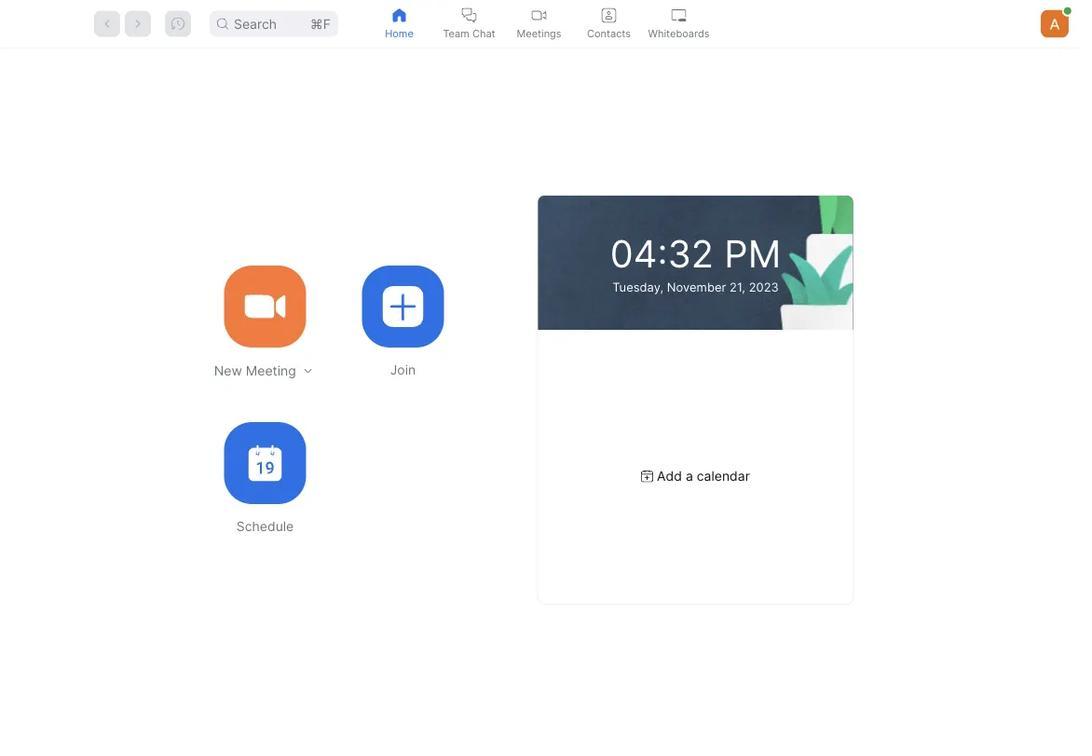 Task type: describe. For each thing, give the bounding box(es) containing it.
profile contact image
[[602, 8, 617, 23]]

2023
[[749, 280, 779, 294]]

meetings
[[517, 27, 562, 39]]

⌘f
[[310, 16, 331, 32]]

chevron down small image
[[302, 364, 315, 377]]

pm
[[725, 231, 782, 276]]

04:32
[[611, 231, 714, 276]]

04:32 pm tuesday, november 21, 2023
[[611, 231, 782, 294]]

meetings button
[[505, 0, 574, 48]]

profile contact image
[[602, 8, 617, 23]]

new
[[214, 363, 242, 379]]

contacts button
[[574, 0, 644, 48]]

add a calendar
[[658, 469, 751, 484]]

calendar add calendar image
[[642, 470, 654, 483]]

chevron down small image
[[302, 364, 315, 377]]

team chat
[[443, 27, 496, 39]]

team
[[443, 27, 470, 39]]

home small image
[[392, 8, 407, 23]]

add a calendar link
[[642, 469, 751, 484]]

whiteboards
[[649, 27, 710, 39]]

chat
[[473, 27, 496, 39]]

home button
[[365, 0, 435, 48]]

calendar
[[697, 469, 751, 484]]

search
[[234, 16, 277, 32]]

home tab panel
[[0, 48, 1079, 752]]

whiteboards button
[[644, 0, 714, 48]]



Task type: locate. For each thing, give the bounding box(es) containing it.
join
[[391, 362, 416, 378]]

november
[[667, 280, 727, 294]]

plus squircle image
[[383, 286, 424, 327], [383, 286, 424, 327]]

tab list containing home
[[365, 0, 714, 48]]

home
[[385, 27, 414, 39]]

magnifier image
[[217, 18, 228, 29], [217, 18, 228, 29]]

21,
[[730, 280, 746, 294]]

a
[[686, 469, 694, 484]]

video camera on image
[[245, 286, 286, 327], [245, 286, 286, 327]]

tab list
[[365, 0, 714, 48]]

tuesday,
[[613, 280, 664, 294]]

video on image
[[532, 8, 547, 23]]

contacts
[[588, 27, 631, 39]]

schedule image
[[249, 445, 282, 482]]

team chat button
[[435, 0, 505, 48]]

avatar image
[[1042, 10, 1070, 38]]

whiteboard small image
[[672, 8, 687, 23], [672, 8, 687, 23]]

meeting
[[246, 363, 296, 379]]

schedule
[[237, 519, 294, 535]]

add
[[658, 469, 683, 484]]

video on image
[[532, 8, 547, 23]]

home small image
[[392, 8, 407, 23]]

calendar add calendar image
[[642, 470, 654, 483]]

team chat image
[[462, 8, 477, 23], [462, 8, 477, 23]]

new meeting
[[214, 363, 296, 379]]

online image
[[1065, 7, 1072, 15], [1065, 7, 1072, 15]]



Task type: vqa. For each thing, say whether or not it's contained in the screenshot.
home button
yes



